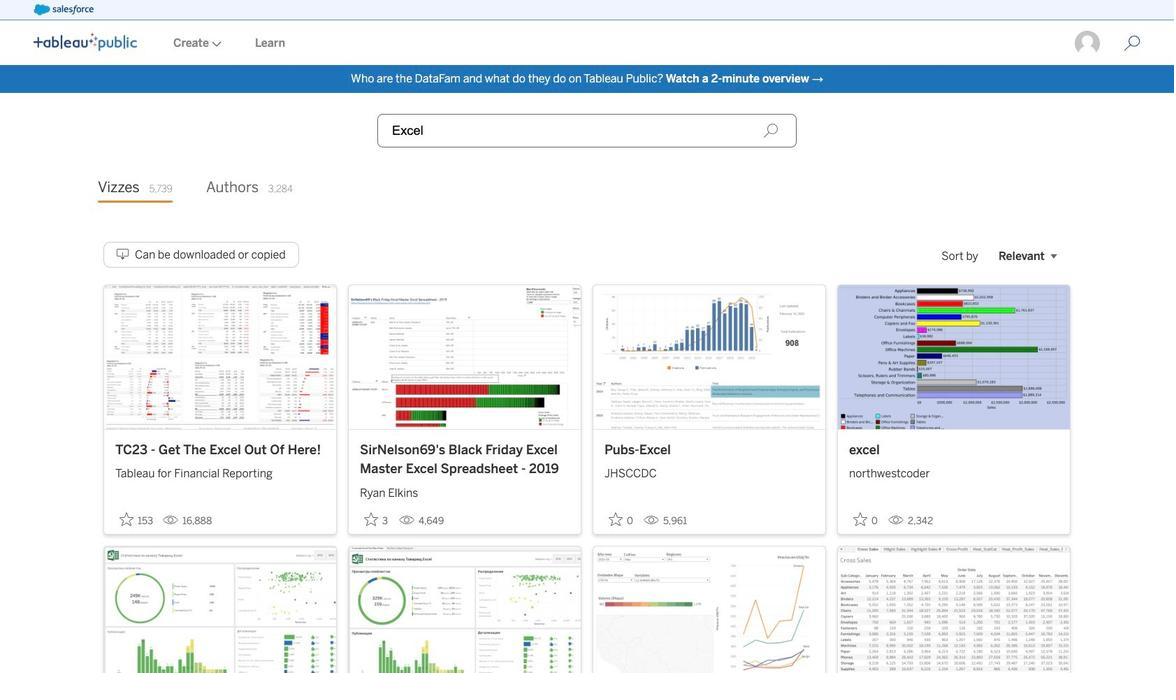 Task type: describe. For each thing, give the bounding box(es) containing it.
add favorite image for third add favorite button from right
[[364, 512, 378, 526]]

logo image
[[34, 33, 137, 51]]

create image
[[209, 41, 222, 47]]

4 add favorite button from the left
[[849, 508, 883, 531]]

Search input field
[[377, 114, 797, 148]]



Task type: vqa. For each thing, say whether or not it's contained in the screenshot.
the Go to search image
yes



Task type: locate. For each thing, give the bounding box(es) containing it.
add favorite image for fourth add favorite button from right
[[120, 512, 134, 526]]

salesforce logo image
[[34, 4, 94, 15]]

add favorite image
[[854, 512, 868, 526]]

add favorite image for 3rd add favorite button from left
[[609, 512, 623, 526]]

Add Favorite button
[[115, 508, 157, 531], [360, 508, 394, 531], [605, 508, 638, 531], [849, 508, 883, 531]]

2 add favorite button from the left
[[360, 508, 394, 531]]

go to search image
[[1107, 35, 1158, 52]]

christina.overa image
[[1074, 29, 1102, 57]]

1 add favorite image from the left
[[120, 512, 134, 526]]

0 horizontal spatial add favorite image
[[120, 512, 134, 526]]

3 add favorite image from the left
[[609, 512, 623, 526]]

3 add favorite button from the left
[[605, 508, 638, 531]]

search image
[[763, 123, 779, 138]]

2 horizontal spatial add favorite image
[[609, 512, 623, 526]]

1 add favorite button from the left
[[115, 508, 157, 531]]

1 horizontal spatial add favorite image
[[364, 512, 378, 526]]

add favorite image
[[120, 512, 134, 526], [364, 512, 378, 526], [609, 512, 623, 526]]

2 add favorite image from the left
[[364, 512, 378, 526]]

workbook thumbnail image
[[104, 285, 336, 429], [349, 285, 581, 429], [593, 285, 826, 429], [838, 285, 1070, 429], [104, 546, 336, 673], [349, 546, 581, 673], [593, 546, 826, 673], [838, 546, 1070, 673]]



